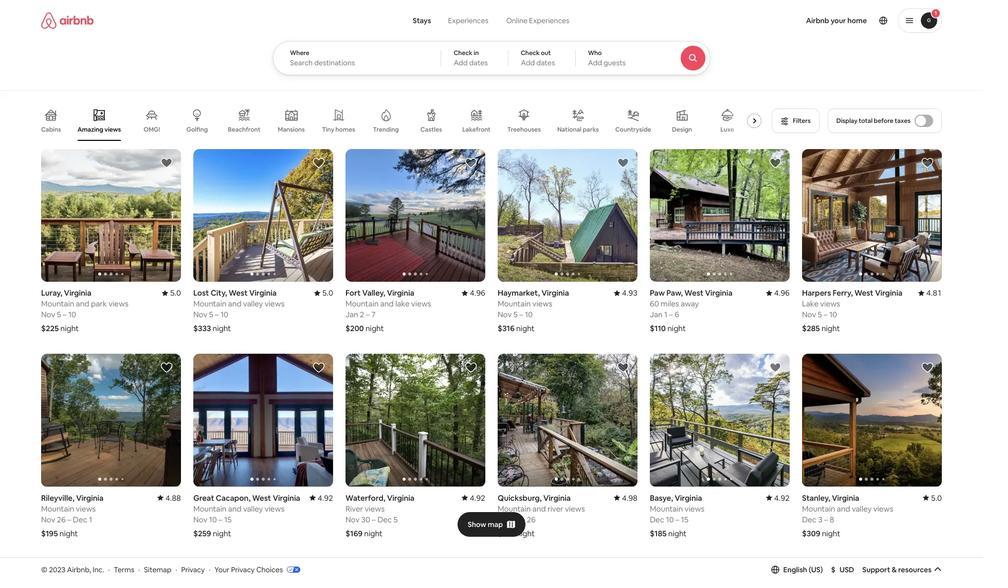 Task type: locate. For each thing, give the bounding box(es) containing it.
add
[[454, 58, 468, 67], [521, 58, 535, 67], [588, 58, 602, 67]]

stays
[[413, 16, 431, 25]]

5.0 out of 5 average rating image for stanley, virginia mountain and valley views dec 3 – 8 $309 night
[[923, 493, 942, 503]]

dates inside check in add dates
[[469, 58, 488, 67]]

mountain inside stanley, virginia mountain and valley views dec 3 – 8 $309 night
[[802, 504, 836, 514]]

night inside paw paw, west virginia 60 miles away jan 1 – 6 $110 night
[[668, 324, 686, 334]]

2 check from the left
[[521, 49, 540, 57]]

jan
[[346, 310, 358, 320], [650, 310, 663, 320], [498, 515, 511, 525]]

1 horizontal spatial jan
[[498, 515, 511, 525]]

1 4.92 out of 5 average rating image from the left
[[310, 493, 333, 503]]

west right city,
[[229, 288, 248, 298]]

west for cacapon,
[[252, 493, 271, 503]]

1 horizontal spatial 4.92
[[470, 493, 486, 503]]

1 inside paw paw, west virginia 60 miles away jan 1 – 6 $110 night
[[665, 310, 668, 320]]

$333
[[193, 324, 211, 334]]

group containing amazing views
[[41, 101, 766, 141]]

stays tab panel
[[273, 41, 739, 75]]

add down experiences button in the top of the page
[[454, 58, 468, 67]]

10 inside great cacapon, west virginia mountain and valley views nov 10 – 15 $259 night
[[209, 515, 217, 525]]

taxes
[[895, 117, 911, 125]]

26 inside quicksburg, virginia mountain and river views jan 21 – 26 $199 night
[[527, 515, 536, 525]]

sitemap link
[[144, 565, 171, 574]]

usd
[[840, 565, 855, 574]]

2 horizontal spatial 5.0
[[931, 493, 942, 503]]

1 4.96 from the left
[[470, 288, 486, 298]]

mountain down basye,
[[650, 504, 683, 514]]

4.88
[[166, 493, 181, 503]]

1 for 4.88
[[89, 515, 92, 525]]

4.92
[[318, 493, 333, 503], [470, 493, 486, 503], [775, 493, 790, 503]]

10 inside harpers ferry, west virginia lake views nov 5 – 10 $285 night
[[830, 310, 838, 320]]

2023
[[49, 565, 65, 574]]

nov up '$333'
[[193, 310, 207, 320]]

· left your
[[209, 565, 211, 574]]

add to wishlist: wardensville, west virginia image
[[160, 567, 173, 579]]

online experiences link
[[497, 10, 579, 31]]

4.96 out of 5 average rating image
[[766, 288, 790, 298]]

1 horizontal spatial 15
[[681, 515, 689, 525]]

jan left 2
[[346, 310, 358, 320]]

mountain up 21 at the right bottom
[[498, 504, 531, 514]]

1 horizontal spatial check
[[521, 49, 540, 57]]

mountain down lost
[[193, 299, 226, 309]]

1 dates from the left
[[469, 58, 488, 67]]

virginia inside fort valley, virginia mountain and lake views jan 2 – 7 $200 night
[[387, 288, 415, 298]]

4.98 out of 5 average rating image
[[614, 493, 638, 503]]

paw
[[650, 288, 665, 298]]

dec right '30'
[[378, 515, 392, 525]]

virginia
[[64, 288, 91, 298], [249, 288, 277, 298], [387, 288, 415, 298], [542, 288, 569, 298], [705, 288, 733, 298], [875, 288, 903, 298], [76, 493, 104, 503], [273, 493, 300, 503], [387, 493, 415, 503], [544, 493, 571, 503], [675, 493, 702, 503], [832, 493, 860, 503]]

3 dec from the left
[[650, 515, 665, 525]]

10 inside lost city, west virginia mountain and valley views nov 5 – 10 $333 night
[[221, 310, 228, 320]]

jan left 21 at the right bottom
[[498, 515, 511, 525]]

1 button
[[898, 8, 942, 33]]

5 inside waterford, virginia river views nov 30 – dec 5 $169 night
[[394, 515, 398, 525]]

nov inside 'rileyville, virginia mountain views nov 26 – dec 1 $195 night'
[[41, 515, 55, 525]]

dates down out
[[537, 58, 555, 67]]

4.92 out of 5 average rating image for basye, virginia mountain views dec 10 – 15 $185 night
[[766, 493, 790, 503]]

experiences up in
[[448, 16, 489, 25]]

0 horizontal spatial 4.92
[[318, 493, 333, 503]]

5.0 out of 5 average rating image for luray, virginia mountain and park views nov 5 – 10 $225 night
[[162, 288, 181, 298]]

and inside lost city, west virginia mountain and valley views nov 5 – 10 $333 night
[[228, 299, 242, 309]]

dec up $185
[[650, 515, 665, 525]]

5 up $316 at the bottom right of page
[[514, 310, 518, 320]]

2 · from the left
[[138, 565, 140, 574]]

5 up '$333'
[[209, 310, 213, 320]]

night inside 'rileyville, virginia mountain views nov 26 – dec 1 $195 night'
[[60, 529, 78, 538]]

1 vertical spatial 1
[[665, 310, 668, 320]]

1 horizontal spatial privacy
[[231, 565, 255, 574]]

nov inside great cacapon, west virginia mountain and valley views nov 10 – 15 $259 night
[[193, 515, 207, 525]]

mountain down haymarket,
[[498, 299, 531, 309]]

stanley,
[[802, 493, 831, 503]]

night inside harpers ferry, west virginia lake views nov 5 – 10 $285 night
[[822, 324, 840, 334]]

4.92 out of 5 average rating image left stanley,
[[766, 493, 790, 503]]

check in add dates
[[454, 49, 488, 67]]

luray, virginia mountain and park views nov 5 – 10 $225 night
[[41, 288, 129, 334]]

3 4.92 out of 5 average rating image from the left
[[766, 493, 790, 503]]

dates down in
[[469, 58, 488, 67]]

national parks
[[558, 125, 599, 134]]

$ usd
[[832, 565, 855, 574]]

4.92 out of 5 average rating image for waterford, virginia river views nov 30 – dec 5 $169 night
[[462, 493, 486, 503]]

0 horizontal spatial dates
[[469, 58, 488, 67]]

valley inside lost city, west virginia mountain and valley views nov 5 – 10 $333 night
[[243, 299, 263, 309]]

add to wishlist: rileyville, virginia image
[[160, 362, 173, 374]]

english (us)
[[784, 565, 823, 574]]

2 experiences from the left
[[529, 16, 570, 25]]

virginia inside lost city, west virginia mountain and valley views nov 5 – 10 $333 night
[[249, 288, 277, 298]]

lake
[[802, 299, 819, 309]]

mountain up 2
[[346, 299, 379, 309]]

1 horizontal spatial 5.0 out of 5 average rating image
[[314, 288, 333, 298]]

jan inside fort valley, virginia mountain and lake views jan 2 – 7 $200 night
[[346, 310, 358, 320]]

5 down the lake
[[818, 310, 822, 320]]

0 horizontal spatial 5.0
[[170, 288, 181, 298]]

jan inside quicksburg, virginia mountain and river views jan 21 – 26 $199 night
[[498, 515, 511, 525]]

1
[[935, 10, 937, 16], [665, 310, 668, 320], [89, 515, 92, 525]]

2 dates from the left
[[537, 58, 555, 67]]

0 horizontal spatial jan
[[346, 310, 358, 320]]

· right terms link
[[138, 565, 140, 574]]

night down 8
[[822, 529, 841, 538]]

4.96 for paw paw, west virginia 60 miles away jan 1 – 6 $110 night
[[775, 288, 790, 298]]

profile element
[[595, 0, 942, 41]]

1 privacy from the left
[[181, 565, 205, 574]]

dec down rileyville,
[[73, 515, 87, 525]]

views inside great cacapon, west virginia mountain and valley views nov 10 – 15 $259 night
[[265, 504, 285, 514]]

views inside haymarket, virginia mountain views nov 5 – 10 $316 night
[[533, 299, 553, 309]]

1 15 from the left
[[224, 515, 232, 525]]

1 check from the left
[[454, 49, 473, 57]]

5 right '30'
[[394, 515, 398, 525]]

mountain down 'great'
[[193, 504, 226, 514]]

group
[[41, 101, 766, 141], [41, 149, 181, 282], [193, 149, 333, 282], [346, 149, 486, 282], [498, 149, 638, 282], [650, 149, 790, 282], [802, 149, 942, 282], [41, 354, 181, 487], [193, 354, 333, 487], [346, 354, 486, 487], [498, 354, 638, 487], [650, 354, 790, 487], [802, 354, 942, 487], [41, 559, 181, 582], [193, 559, 333, 582], [346, 559, 486, 582], [346, 559, 486, 582], [498, 559, 638, 582], [498, 559, 638, 582], [650, 559, 790, 582], [802, 559, 942, 582]]

mountain inside 'rileyville, virginia mountain views nov 26 – dec 1 $195 night'
[[41, 504, 74, 514]]

$259
[[193, 529, 211, 538]]

west right "cacapon,"
[[252, 493, 271, 503]]

mountain inside haymarket, virginia mountain views nov 5 – 10 $316 night
[[498, 299, 531, 309]]

0 horizontal spatial 4.96
[[470, 288, 486, 298]]

night inside waterford, virginia river views nov 30 – dec 5 $169 night
[[364, 529, 383, 538]]

0 horizontal spatial 4.92 out of 5 average rating image
[[310, 493, 333, 503]]

valley inside great cacapon, west virginia mountain and valley views nov 10 – 15 $259 night
[[243, 504, 263, 514]]

0 horizontal spatial add
[[454, 58, 468, 67]]

views inside group
[[105, 125, 121, 134]]

1 horizontal spatial 26
[[527, 515, 536, 525]]

&
[[892, 565, 897, 574]]

1 horizontal spatial 4.96
[[775, 288, 790, 298]]

views inside stanley, virginia mountain and valley views dec 3 – 8 $309 night
[[874, 504, 894, 514]]

night right $185
[[669, 529, 687, 538]]

english
[[784, 565, 808, 574]]

add to wishlist: lost city, west virginia image
[[313, 157, 325, 169]]

– inside basye, virginia mountain views dec 10 – 15 $185 night
[[676, 515, 680, 525]]

26 right 21 at the right bottom
[[527, 515, 536, 525]]

west up away
[[685, 288, 704, 298]]

0 vertical spatial 1
[[935, 10, 937, 16]]

– inside harpers ferry, west virginia lake views nov 5 – 10 $285 night
[[824, 310, 828, 320]]

1 horizontal spatial add
[[521, 58, 535, 67]]

experiences button
[[440, 10, 497, 31]]

your
[[215, 565, 230, 574]]

rileyville, virginia mountain views nov 26 – dec 1 $195 night
[[41, 493, 104, 538]]

night inside stanley, virginia mountain and valley views dec 3 – 8 $309 night
[[822, 529, 841, 538]]

quicksburg,
[[498, 493, 542, 503]]

virginia inside quicksburg, virginia mountain and river views jan 21 – 26 $199 night
[[544, 493, 571, 503]]

2 horizontal spatial add
[[588, 58, 602, 67]]

mountain down rileyville,
[[41, 504, 74, 514]]

4 · from the left
[[209, 565, 211, 574]]

4.92 out of 5 average rating image up show
[[462, 493, 486, 503]]

0 horizontal spatial 15
[[224, 515, 232, 525]]

jan down "60"
[[650, 310, 663, 320]]

0 horizontal spatial 26
[[57, 515, 66, 525]]

4.96 left haymarket,
[[470, 288, 486, 298]]

inc.
[[93, 565, 104, 574]]

dec
[[73, 515, 87, 525], [378, 515, 392, 525], [650, 515, 665, 525], [802, 515, 817, 525]]

west inside great cacapon, west virginia mountain and valley views nov 10 – 15 $259 night
[[252, 493, 271, 503]]

5 inside lost city, west virginia mountain and valley views nov 5 – 10 $333 night
[[209, 310, 213, 320]]

5
[[57, 310, 61, 320], [209, 310, 213, 320], [514, 310, 518, 320], [818, 310, 822, 320], [394, 515, 398, 525]]

mountain for haymarket, virginia
[[498, 299, 531, 309]]

1 dec from the left
[[73, 515, 87, 525]]

nov down the lake
[[802, 310, 816, 320]]

$169
[[346, 529, 363, 538]]

1 horizontal spatial 1
[[665, 310, 668, 320]]

map
[[488, 520, 503, 529]]

5 up $225
[[57, 310, 61, 320]]

add to wishlist: stanley, virginia image
[[922, 362, 934, 374]]

where
[[290, 49, 310, 57]]

1 add from the left
[[454, 58, 468, 67]]

5.0 out of 5 average rating image
[[162, 288, 181, 298], [314, 288, 333, 298], [923, 493, 942, 503]]

2 horizontal spatial 1
[[935, 10, 937, 16]]

virginia inside stanley, virginia mountain and valley views dec 3 – 8 $309 night
[[832, 493, 860, 503]]

waterford,
[[346, 493, 386, 503]]

add to wishlist: waterford, virginia image
[[465, 362, 477, 374]]

out
[[541, 49, 551, 57]]

4.92 out of 5 average rating image
[[310, 493, 333, 503], [462, 493, 486, 503], [766, 493, 790, 503]]

jan inside paw paw, west virginia 60 miles away jan 1 – 6 $110 night
[[650, 310, 663, 320]]

5.0
[[170, 288, 181, 298], [322, 288, 333, 298], [931, 493, 942, 503]]

· right inc.
[[108, 565, 110, 574]]

west inside lost city, west virginia mountain and valley views nov 5 – 10 $333 night
[[229, 288, 248, 298]]

mountain for quicksburg, virginia
[[498, 504, 531, 514]]

2 15 from the left
[[681, 515, 689, 525]]

display total before taxes button
[[828, 109, 942, 133]]

night down '30'
[[364, 529, 383, 538]]

night down 21 at the right bottom
[[517, 529, 535, 538]]

stays button
[[405, 10, 440, 31]]

2 add from the left
[[521, 58, 535, 67]]

mountain inside quicksburg, virginia mountain and river views jan 21 – 26 $199 night
[[498, 504, 531, 514]]

1 horizontal spatial experiences
[[529, 16, 570, 25]]

5.0 for luray, virginia mountain and park views nov 5 – 10 $225 night
[[170, 288, 181, 298]]

mountain up 3
[[802, 504, 836, 514]]

4.92 out of 5 average rating image left the waterford,
[[310, 493, 333, 503]]

(us)
[[809, 565, 823, 574]]

0 horizontal spatial experiences
[[448, 16, 489, 25]]

add inside check out add dates
[[521, 58, 535, 67]]

mountain down luray,
[[41, 299, 74, 309]]

0 horizontal spatial 1
[[89, 515, 92, 525]]

Where field
[[290, 58, 425, 67]]

lakefront
[[463, 126, 491, 134]]

nov up "$259"
[[193, 515, 207, 525]]

night inside lost city, west virginia mountain and valley views nov 5 – 10 $333 night
[[213, 324, 231, 334]]

night right $316 at the bottom right of page
[[516, 324, 535, 334]]

nov up $316 at the bottom right of page
[[498, 310, 512, 320]]

views inside lost city, west virginia mountain and valley views nov 5 – 10 $333 night
[[265, 299, 285, 309]]

cacapon,
[[216, 493, 251, 503]]

west
[[229, 288, 248, 298], [685, 288, 704, 298], [855, 288, 874, 298], [252, 493, 271, 503]]

4.96 for fort valley, virginia mountain and lake views jan 2 – 7 $200 night
[[470, 288, 486, 298]]

virginia inside luray, virginia mountain and park views nov 5 – 10 $225 night
[[64, 288, 91, 298]]

virginia inside basye, virginia mountain views dec 10 – 15 $185 night
[[675, 493, 702, 503]]

1 4.92 from the left
[[318, 493, 333, 503]]

2 horizontal spatial 4.92 out of 5 average rating image
[[766, 493, 790, 503]]

2 horizontal spatial jan
[[650, 310, 663, 320]]

check left out
[[521, 49, 540, 57]]

choices
[[256, 565, 283, 574]]

night inside great cacapon, west virginia mountain and valley views nov 10 – 15 $259 night
[[213, 529, 231, 538]]

airbnb
[[806, 16, 830, 25]]

None search field
[[273, 0, 739, 75]]

2 4.92 from the left
[[470, 493, 486, 503]]

2 dec from the left
[[378, 515, 392, 525]]

– inside lost city, west virginia mountain and valley views nov 5 – 10 $333 night
[[215, 310, 219, 320]]

mountain inside luray, virginia mountain and park views nov 5 – 10 $225 night
[[41, 299, 74, 309]]

night down 7 at the bottom left of the page
[[366, 324, 384, 334]]

night right $225
[[60, 324, 79, 334]]

2 vertical spatial 1
[[89, 515, 92, 525]]

–
[[63, 310, 67, 320], [215, 310, 219, 320], [366, 310, 370, 320], [520, 310, 523, 320], [669, 310, 673, 320], [824, 310, 828, 320], [67, 515, 71, 525], [219, 515, 223, 525], [372, 515, 376, 525], [521, 515, 525, 525], [676, 515, 680, 525], [825, 515, 828, 525]]

check inside check in add dates
[[454, 49, 473, 57]]

4.92 up show
[[470, 493, 486, 503]]

night right '$333'
[[213, 324, 231, 334]]

15 inside great cacapon, west virginia mountain and valley views nov 10 – 15 $259 night
[[224, 515, 232, 525]]

1 horizontal spatial 5.0
[[322, 288, 333, 298]]

0 horizontal spatial 5.0 out of 5 average rating image
[[162, 288, 181, 298]]

3 4.92 from the left
[[775, 493, 790, 503]]

west for paw,
[[685, 288, 704, 298]]

1 horizontal spatial 4.92 out of 5 average rating image
[[462, 493, 486, 503]]

2 4.92 out of 5 average rating image from the left
[[462, 493, 486, 503]]

dates inside check out add dates
[[537, 58, 555, 67]]

2 privacy from the left
[[231, 565, 255, 574]]

$225
[[41, 324, 59, 334]]

dec left 3
[[802, 515, 817, 525]]

2 horizontal spatial 4.92
[[775, 493, 790, 503]]

parks
[[583, 125, 599, 134]]

4 dec from the left
[[802, 515, 817, 525]]

tiny
[[322, 126, 334, 134]]

26 up $195
[[57, 515, 66, 525]]

0 horizontal spatial check
[[454, 49, 473, 57]]

60
[[650, 299, 659, 309]]

add to wishlist: paw paw, west virginia image
[[770, 157, 782, 169]]

night right $195
[[60, 529, 78, 538]]

airbnb,
[[67, 565, 91, 574]]

4.92 left stanley,
[[775, 493, 790, 503]]

4.96 left harpers
[[775, 288, 790, 298]]

add down who
[[588, 58, 602, 67]]

night right "$259"
[[213, 529, 231, 538]]

night inside haymarket, virginia mountain views nov 5 – 10 $316 night
[[516, 324, 535, 334]]

views
[[105, 125, 121, 134], [109, 299, 129, 309], [265, 299, 285, 309], [411, 299, 431, 309], [533, 299, 553, 309], [821, 299, 841, 309], [76, 504, 96, 514], [265, 504, 285, 514], [365, 504, 385, 514], [565, 504, 585, 514], [685, 504, 705, 514], [874, 504, 894, 514]]

and inside stanley, virginia mountain and valley views dec 3 – 8 $309 night
[[837, 504, 851, 514]]

castles
[[421, 126, 442, 134]]

nov up $195
[[41, 515, 55, 525]]

4.81 out of 5 average rating image
[[919, 288, 942, 298]]

0 horizontal spatial privacy
[[181, 565, 205, 574]]

views inside 'rileyville, virginia mountain views nov 26 – dec 1 $195 night'
[[76, 504, 96, 514]]

what can we help you find? tab list
[[405, 10, 497, 31]]

4.96
[[470, 288, 486, 298], [775, 288, 790, 298]]

26 inside 'rileyville, virginia mountain views nov 26 – dec 1 $195 night'
[[57, 515, 66, 525]]

nov down river
[[346, 515, 360, 525]]

1 26 from the left
[[57, 515, 66, 525]]

virginia inside waterford, virginia river views nov 30 – dec 5 $169 night
[[387, 493, 415, 503]]

1 horizontal spatial dates
[[537, 58, 555, 67]]

nov up $225
[[41, 310, 55, 320]]

2 4.96 from the left
[[775, 288, 790, 298]]

check left in
[[454, 49, 473, 57]]

2 horizontal spatial 5.0 out of 5 average rating image
[[923, 493, 942, 503]]

· right the "add to wishlist: wardensville, west virginia" image
[[176, 565, 177, 574]]

add down 'online experiences'
[[521, 58, 535, 67]]

night down the 6 on the right of the page
[[668, 324, 686, 334]]

4.92 left the waterford,
[[318, 493, 333, 503]]

add inside check in add dates
[[454, 58, 468, 67]]

1 experiences from the left
[[448, 16, 489, 25]]

experiences right the online
[[529, 16, 570, 25]]

night right $285
[[822, 324, 840, 334]]

4.98
[[622, 493, 638, 503]]

privacy right your
[[231, 565, 255, 574]]

and inside quicksburg, virginia mountain and river views jan 21 – 26 $199 night
[[533, 504, 546, 514]]

omg!
[[144, 126, 160, 134]]

4.93 out of 5 average rating image
[[614, 288, 638, 298]]

online experiences
[[506, 16, 570, 25]]

privacy
[[181, 565, 205, 574], [231, 565, 255, 574]]

26
[[57, 515, 66, 525], [527, 515, 536, 525]]

– inside great cacapon, west virginia mountain and valley views nov 10 – 15 $259 night
[[219, 515, 223, 525]]

$110
[[650, 324, 666, 334]]

views inside luray, virginia mountain and park views nov 5 – 10 $225 night
[[109, 299, 129, 309]]

3 add from the left
[[588, 58, 602, 67]]

west right ferry,
[[855, 288, 874, 298]]

2 26 from the left
[[527, 515, 536, 525]]

add for check out add dates
[[521, 58, 535, 67]]

1 · from the left
[[108, 565, 110, 574]]

privacy right the "add to wishlist: wardensville, west virginia" image
[[181, 565, 205, 574]]

add to wishlist: basye, virginia image
[[770, 362, 782, 374]]



Task type: describe. For each thing, give the bounding box(es) containing it.
10 inside luray, virginia mountain and park views nov 5 – 10 $225 night
[[68, 310, 76, 320]]

west for ferry,
[[855, 288, 874, 298]]

4.92 for waterford, virginia river views nov 30 – dec 5 $169 night
[[470, 493, 486, 503]]

filters button
[[772, 109, 820, 133]]

show map button
[[458, 512, 526, 537]]

basye,
[[650, 493, 673, 503]]

add to wishlist: haymarket, virginia image
[[617, 157, 630, 169]]

5 inside luray, virginia mountain and park views nov 5 – 10 $225 night
[[57, 310, 61, 320]]

views inside basye, virginia mountain views dec 10 – 15 $185 night
[[685, 504, 705, 514]]

display
[[837, 117, 858, 125]]

waterford, virginia river views nov 30 – dec 5 $169 night
[[346, 493, 415, 538]]

fort
[[346, 288, 361, 298]]

paw paw, west virginia 60 miles away jan 1 – 6 $110 night
[[650, 288, 733, 334]]

4.81
[[927, 288, 942, 298]]

ferry,
[[833, 288, 853, 298]]

cabins
[[41, 126, 61, 134]]

virginia inside great cacapon, west virginia mountain and valley views nov 10 – 15 $259 night
[[273, 493, 300, 503]]

mountain for basye, virginia
[[650, 504, 683, 514]]

jan for jan 2 – 7
[[346, 310, 358, 320]]

dates for check in add dates
[[469, 58, 488, 67]]

harpers
[[802, 288, 831, 298]]

add to wishlist: maurertown, virginia image
[[770, 567, 782, 579]]

valley for cacapon,
[[243, 504, 263, 514]]

resources
[[899, 565, 932, 574]]

views inside waterford, virginia river views nov 30 – dec 5 $169 night
[[365, 504, 385, 514]]

add for check in add dates
[[454, 58, 468, 67]]

park
[[91, 299, 107, 309]]

– inside fort valley, virginia mountain and lake views jan 2 – 7 $200 night
[[366, 310, 370, 320]]

– inside waterford, virginia river views nov 30 – dec 5 $169 night
[[372, 515, 376, 525]]

dec inside waterford, virginia river views nov 30 – dec 5 $169 night
[[378, 515, 392, 525]]

mountain for stanley, virginia
[[802, 504, 836, 514]]

filters
[[793, 117, 811, 125]]

virginia inside harpers ferry, west virginia lake views nov 5 – 10 $285 night
[[875, 288, 903, 298]]

tiny homes
[[322, 126, 355, 134]]

check for check out add dates
[[521, 49, 540, 57]]

– inside paw paw, west virginia 60 miles away jan 1 – 6 $110 night
[[669, 310, 673, 320]]

none search field containing stays
[[273, 0, 739, 75]]

– inside quicksburg, virginia mountain and river views jan 21 – 26 $199 night
[[521, 515, 525, 525]]

virginia inside haymarket, virginia mountain views nov 5 – 10 $316 night
[[542, 288, 569, 298]]

– inside 'rileyville, virginia mountain views nov 26 – dec 1 $195 night'
[[67, 515, 71, 525]]

night inside luray, virginia mountain and park views nov 5 – 10 $225 night
[[60, 324, 79, 334]]

valley inside stanley, virginia mountain and valley views dec 3 – 8 $309 night
[[852, 504, 872, 514]]

1 inside dropdown button
[[935, 10, 937, 16]]

3 · from the left
[[176, 565, 177, 574]]

check for check in add dates
[[454, 49, 473, 57]]

trending
[[373, 126, 399, 134]]

lost
[[193, 288, 209, 298]]

5 inside haymarket, virginia mountain views nov 5 – 10 $316 night
[[514, 310, 518, 320]]

amazing views
[[78, 125, 121, 134]]

10 inside basye, virginia mountain views dec 10 – 15 $185 night
[[666, 515, 674, 525]]

$195
[[41, 529, 58, 538]]

homes
[[336, 126, 355, 134]]

basye, virginia mountain views dec 10 – 15 $185 night
[[650, 493, 705, 538]]

home
[[848, 16, 867, 25]]

views inside fort valley, virginia mountain and lake views jan 2 – 7 $200 night
[[411, 299, 431, 309]]

rileyville,
[[41, 493, 74, 503]]

mansions
[[278, 126, 305, 134]]

jan for jan 1 – 6
[[650, 310, 663, 320]]

add to wishlist: harpers ferry, west virginia image
[[922, 157, 934, 169]]

guests
[[604, 58, 626, 67]]

nov inside harpers ferry, west virginia lake views nov 5 – 10 $285 night
[[802, 310, 816, 320]]

4.92 out of 5 average rating image for great cacapon, west virginia mountain and valley views nov 10 – 15 $259 night
[[310, 493, 333, 503]]

experiences inside button
[[448, 16, 489, 25]]

dec inside stanley, virginia mountain and valley views dec 3 – 8 $309 night
[[802, 515, 817, 525]]

total
[[859, 117, 873, 125]]

add to wishlist: luray, virginia image
[[160, 157, 173, 169]]

national
[[558, 125, 582, 134]]

valley for city,
[[243, 299, 263, 309]]

luray,
[[41, 288, 62, 298]]

3
[[819, 515, 823, 525]]

dec inside 'rileyville, virginia mountain views nov 26 – dec 1 $195 night'
[[73, 515, 87, 525]]

virginia inside 'rileyville, virginia mountain views nov 26 – dec 1 $195 night'
[[76, 493, 104, 503]]

river
[[548, 504, 564, 514]]

who add guests
[[588, 49, 626, 67]]

and inside fort valley, virginia mountain and lake views jan 2 – 7 $200 night
[[380, 299, 394, 309]]

amazing
[[78, 125, 103, 134]]

dates for check out add dates
[[537, 58, 555, 67]]

– inside stanley, virginia mountain and valley views dec 3 – 8 $309 night
[[825, 515, 828, 525]]

great cacapon, west virginia mountain and valley views nov 10 – 15 $259 night
[[193, 493, 300, 538]]

1 for 4.96
[[665, 310, 668, 320]]

6
[[675, 310, 679, 320]]

paw,
[[667, 288, 683, 298]]

away
[[681, 299, 699, 309]]

valley,
[[362, 288, 385, 298]]

mountain inside great cacapon, west virginia mountain and valley views nov 10 – 15 $259 night
[[193, 504, 226, 514]]

4.93
[[622, 288, 638, 298]]

river
[[346, 504, 363, 514]]

nov inside waterford, virginia river views nov 30 – dec 5 $169 night
[[346, 515, 360, 525]]

$199
[[498, 529, 515, 538]]

harpers ferry, west virginia lake views nov 5 – 10 $285 night
[[802, 288, 903, 334]]

30
[[361, 515, 370, 525]]

add to wishlist: basye, virginia image
[[922, 567, 934, 579]]

4.96 out of 5 average rating image
[[462, 288, 486, 298]]

nov inside haymarket, virginia mountain views nov 5 – 10 $316 night
[[498, 310, 512, 320]]

© 2023 airbnb, inc. ·
[[41, 565, 110, 574]]

support
[[863, 565, 891, 574]]

beachfront
[[228, 126, 261, 134]]

stanley, virginia mountain and valley views dec 3 – 8 $309 night
[[802, 493, 894, 538]]

great
[[193, 493, 214, 503]]

online
[[506, 16, 528, 25]]

night inside basye, virginia mountain views dec 10 – 15 $185 night
[[669, 529, 687, 538]]

21
[[512, 515, 520, 525]]

$
[[832, 565, 836, 574]]

show map
[[468, 520, 503, 529]]

add to wishlist: quicksburg, virginia image
[[617, 362, 630, 374]]

support & resources
[[863, 565, 932, 574]]

5.0 for lost city, west virginia mountain and valley views nov 5 – 10 $333 night
[[322, 288, 333, 298]]

$316
[[498, 324, 515, 334]]

west for city,
[[229, 288, 248, 298]]

– inside luray, virginia mountain and park views nov 5 – 10 $225 night
[[63, 310, 67, 320]]

haymarket,
[[498, 288, 540, 298]]

nov inside lost city, west virginia mountain and valley views nov 5 – 10 $333 night
[[193, 310, 207, 320]]

4.92 for basye, virginia mountain views dec 10 – 15 $185 night
[[775, 493, 790, 503]]

airbnb your home
[[806, 16, 867, 25]]

display total before taxes
[[837, 117, 911, 125]]

miles
[[661, 299, 679, 309]]

$285
[[802, 324, 820, 334]]

$185
[[650, 529, 667, 538]]

views inside quicksburg, virginia mountain and river views jan 21 – 26 $199 night
[[565, 504, 585, 514]]

terms · sitemap · privacy
[[114, 565, 205, 574]]

night inside fort valley, virginia mountain and lake views jan 2 – 7 $200 night
[[366, 324, 384, 334]]

show
[[468, 520, 487, 529]]

lost city, west virginia mountain and valley views nov 5 – 10 $333 night
[[193, 288, 285, 334]]

– inside haymarket, virginia mountain views nov 5 – 10 $316 night
[[520, 310, 523, 320]]

check out add dates
[[521, 49, 555, 67]]

golfing
[[186, 126, 208, 134]]

treehouses
[[508, 126, 541, 134]]

sitemap
[[144, 565, 171, 574]]

mountain inside fort valley, virginia mountain and lake views jan 2 – 7 $200 night
[[346, 299, 379, 309]]

4.92 for great cacapon, west virginia mountain and valley views nov 10 – 15 $259 night
[[318, 493, 333, 503]]

5 inside harpers ferry, west virginia lake views nov 5 – 10 $285 night
[[818, 310, 822, 320]]

dec inside basye, virginia mountain views dec 10 – 15 $185 night
[[650, 515, 665, 525]]

10 inside haymarket, virginia mountain views nov 5 – 10 $316 night
[[525, 310, 533, 320]]

5.0 out of 5 average rating image for lost city, west virginia mountain and valley views nov 5 – 10 $333 night
[[314, 288, 333, 298]]

8
[[830, 515, 835, 525]]

7
[[372, 310, 376, 320]]

$309
[[802, 529, 821, 538]]

virginia inside paw paw, west virginia 60 miles away jan 1 – 6 $110 night
[[705, 288, 733, 298]]

views inside harpers ferry, west virginia lake views nov 5 – 10 $285 night
[[821, 299, 841, 309]]

countryside
[[616, 126, 652, 134]]

add to wishlist: great cacapon, west virginia image
[[313, 362, 325, 374]]

2
[[360, 310, 364, 320]]

fort valley, virginia mountain and lake views jan 2 – 7 $200 night
[[346, 288, 431, 334]]

add to wishlist: fort valley, virginia image
[[465, 157, 477, 169]]

your
[[831, 16, 846, 25]]

5.0 for stanley, virginia mountain and valley views dec 3 – 8 $309 night
[[931, 493, 942, 503]]

lake
[[396, 299, 410, 309]]

nov inside luray, virginia mountain and park views nov 5 – 10 $225 night
[[41, 310, 55, 320]]

and inside luray, virginia mountain and park views nov 5 – 10 $225 night
[[76, 299, 89, 309]]

©
[[41, 565, 47, 574]]

15 inside basye, virginia mountain views dec 10 – 15 $185 night
[[681, 515, 689, 525]]

and inside great cacapon, west virginia mountain and valley views nov 10 – 15 $259 night
[[228, 504, 242, 514]]

who
[[588, 49, 602, 57]]

night inside quicksburg, virginia mountain and river views jan 21 – 26 $199 night
[[517, 529, 535, 538]]

mountain inside lost city, west virginia mountain and valley views nov 5 – 10 $333 night
[[193, 299, 226, 309]]

before
[[874, 117, 894, 125]]

add inside who add guests
[[588, 58, 602, 67]]

english (us) button
[[771, 565, 823, 574]]

4.88 out of 5 average rating image
[[157, 493, 181, 503]]

mountain for luray, virginia
[[41, 299, 74, 309]]

mountain for rileyville, virginia
[[41, 504, 74, 514]]



Task type: vqa. For each thing, say whether or not it's contained in the screenshot.
1st Bedroom
no



